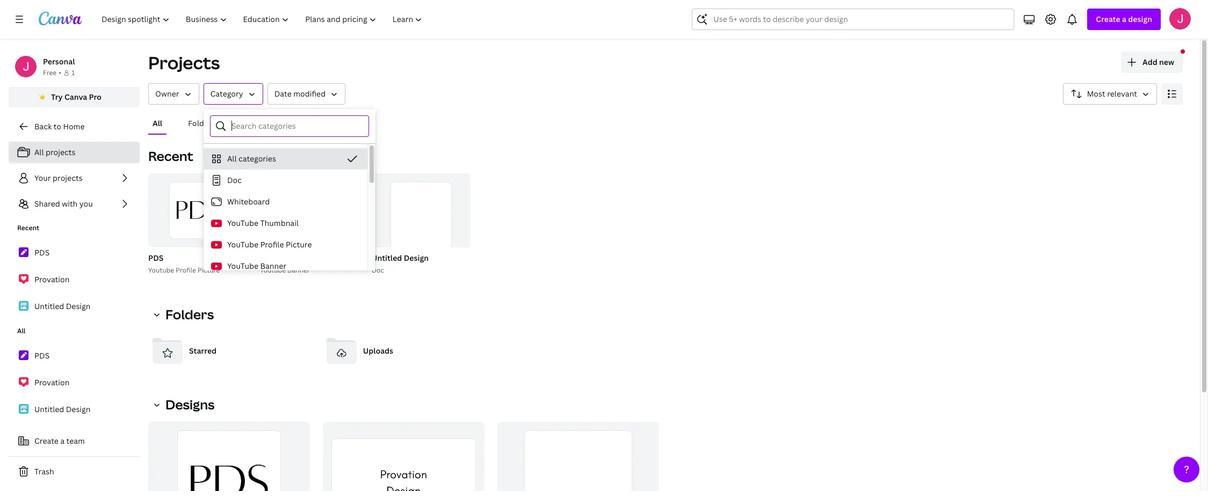Task type: vqa. For each thing, say whether or not it's contained in the screenshot.
Flyer
no



Task type: describe. For each thing, give the bounding box(es) containing it.
list containing all projects
[[9, 142, 140, 215]]

folders button
[[184, 113, 220, 134]]

category
[[210, 89, 243, 99]]

pro
[[89, 92, 102, 102]]

designs inside button
[[241, 118, 270, 128]]

whiteboard
[[227, 197, 270, 207]]

Owner button
[[148, 83, 199, 105]]

designs button
[[237, 113, 274, 134]]

design
[[1128, 14, 1153, 24]]

all for all categories
[[227, 154, 237, 164]]

trash link
[[9, 462, 140, 483]]

all for all button
[[153, 118, 162, 128]]

doc inside untitled design doc
[[372, 266, 384, 275]]

whiteboard button
[[204, 191, 368, 213]]

most relevant
[[1087, 89, 1137, 99]]

all projects
[[34, 147, 75, 157]]

pds youtube profile picture
[[148, 253, 220, 275]]

Search categories search field
[[232, 116, 362, 136]]

1 untitled design from the top
[[34, 301, 91, 312]]

provation inside provation youtube banner
[[260, 253, 296, 263]]

Sort by button
[[1063, 83, 1157, 105]]

projects for all projects
[[46, 147, 75, 157]]

team
[[66, 436, 85, 446]]

folders button
[[148, 304, 220, 326]]

shared
[[34, 199, 60, 209]]

all categories button
[[204, 148, 368, 170]]

try canva pro button
[[9, 87, 140, 107]]

designs button
[[148, 394, 221, 416]]

untitled design button
[[372, 252, 429, 265]]

youtube profile picture
[[227, 240, 312, 250]]

1 vertical spatial recent
[[17, 224, 39, 233]]

create a design
[[1096, 14, 1153, 24]]

untitled design doc
[[372, 253, 429, 275]]

home
[[63, 121, 85, 132]]

1 horizontal spatial recent
[[148, 147, 193, 165]]

add
[[1143, 57, 1158, 67]]

provation link for second pds link from the top of the page
[[9, 372, 140, 394]]

trash
[[34, 467, 54, 477]]

banner inside button
[[260, 261, 286, 271]]

add new
[[1143, 57, 1175, 67]]

youtube for youtube thumbnail
[[227, 218, 258, 228]]

provation for second pds link from the top of the page
[[34, 378, 70, 388]]

personal
[[43, 56, 75, 67]]

folders inside dropdown button
[[165, 306, 214, 323]]

picture inside pds youtube profile picture
[[198, 266, 220, 275]]

untitled design link for provation link for 1st pds link from the top of the page
[[9, 296, 140, 318]]

design for 1st pds link from the top of the page
[[66, 301, 91, 312]]

youtube for pds
[[148, 266, 174, 275]]

you
[[79, 199, 93, 209]]

try
[[51, 92, 63, 102]]

your projects link
[[9, 168, 140, 189]]

create for create a design
[[1096, 14, 1121, 24]]

1 pds link from the top
[[9, 242, 140, 264]]

projects for your projects
[[53, 173, 83, 183]]

date modified
[[274, 89, 326, 99]]

designs inside dropdown button
[[165, 396, 215, 414]]

your
[[34, 173, 51, 183]]

profile inside button
[[260, 240, 284, 250]]

youtube thumbnail
[[227, 218, 299, 228]]

pds button
[[148, 252, 164, 265]]

a for design
[[1122, 14, 1127, 24]]

profile inside pds youtube profile picture
[[176, 266, 196, 275]]

untitled inside untitled design doc
[[372, 253, 402, 263]]



Task type: locate. For each thing, give the bounding box(es) containing it.
new
[[1160, 57, 1175, 67]]

projects right your
[[53, 173, 83, 183]]

provation
[[260, 253, 296, 263], [34, 275, 70, 285], [34, 378, 70, 388]]

youtube banner button
[[204, 256, 368, 277]]

1 youtube from the left
[[148, 266, 174, 275]]

youtube banner
[[227, 261, 286, 271]]

1 horizontal spatial banner
[[288, 266, 310, 275]]

create inside button
[[34, 436, 58, 446]]

0 vertical spatial provation
[[260, 253, 296, 263]]

create left team
[[34, 436, 58, 446]]

try canva pro
[[51, 92, 102, 102]]

1 horizontal spatial youtube
[[260, 266, 286, 275]]

0 vertical spatial a
[[1122, 14, 1127, 24]]

2 vertical spatial provation
[[34, 378, 70, 388]]

uploads
[[363, 346, 393, 356]]

1 vertical spatial untitled
[[34, 301, 64, 312]]

1 vertical spatial list
[[9, 242, 140, 318]]

untitled design link for second pds link from the top of the page's provation link
[[9, 399, 140, 421]]

provation link for 1st pds link from the top of the page
[[9, 269, 140, 291]]

create for create a team
[[34, 436, 58, 446]]

design for second pds link from the top of the page
[[66, 405, 91, 415]]

youtube for provation
[[260, 266, 286, 275]]

0 horizontal spatial create
[[34, 436, 58, 446]]

1 vertical spatial picture
[[198, 266, 220, 275]]

1 vertical spatial profile
[[176, 266, 196, 275]]

pds for 1st pds link from the top of the page
[[34, 248, 50, 258]]

profile
[[260, 240, 284, 250], [176, 266, 196, 275]]

all button
[[148, 113, 167, 134]]

a
[[1122, 14, 1127, 24], [60, 436, 65, 446]]

0 vertical spatial untitled design
[[34, 301, 91, 312]]

0 vertical spatial youtube
[[227, 218, 258, 228]]

recent down all button
[[148, 147, 193, 165]]

pds inside pds youtube profile picture
[[148, 253, 164, 263]]

provation for 1st pds link from the top of the page
[[34, 275, 70, 285]]

doc down untitled design button
[[372, 266, 384, 275]]

1 provation link from the top
[[9, 269, 140, 291]]

2 youtube from the top
[[227, 240, 258, 250]]

youtube inside provation youtube banner
[[260, 266, 286, 275]]

a left design
[[1122, 14, 1127, 24]]

all categories
[[227, 154, 276, 164]]

canva
[[64, 92, 87, 102]]

pds for second pds link from the top of the page
[[34, 351, 50, 361]]

free
[[43, 68, 57, 77]]

list
[[9, 142, 140, 215], [9, 242, 140, 318], [9, 345, 140, 421]]

free •
[[43, 68, 61, 77]]

1 vertical spatial a
[[60, 436, 65, 446]]

back to home link
[[9, 116, 140, 138]]

list box containing all categories
[[204, 148, 368, 492]]

all inside "all projects" link
[[34, 147, 44, 157]]

doc option
[[204, 170, 368, 191]]

untitled design
[[34, 301, 91, 312], [34, 405, 91, 415]]

Date modified button
[[267, 83, 346, 105]]

shared with you
[[34, 199, 93, 209]]

starred
[[189, 346, 217, 356]]

top level navigation element
[[95, 9, 432, 30]]

1 vertical spatial create
[[34, 436, 58, 446]]

None search field
[[692, 9, 1015, 30]]

youtube inside button
[[227, 261, 258, 271]]

a inside button
[[60, 436, 65, 446]]

2 pds link from the top
[[9, 345, 140, 368]]

relevant
[[1107, 89, 1137, 99]]

youtube
[[227, 218, 258, 228], [227, 240, 258, 250], [227, 261, 258, 271]]

1 horizontal spatial create
[[1096, 14, 1121, 24]]

youtube banner option
[[204, 256, 368, 277]]

to
[[54, 121, 61, 132]]

youtube
[[148, 266, 174, 275], [260, 266, 286, 275]]

provation button
[[260, 252, 296, 265]]

create a team
[[34, 436, 85, 446]]

your projects
[[34, 173, 83, 183]]

•
[[59, 68, 61, 77]]

1 untitled design link from the top
[[9, 296, 140, 318]]

0 vertical spatial design
[[404, 253, 429, 263]]

folders
[[188, 118, 215, 128], [165, 306, 214, 323]]

Category button
[[203, 83, 263, 105]]

1 horizontal spatial designs
[[241, 118, 270, 128]]

with
[[62, 199, 78, 209]]

1 horizontal spatial a
[[1122, 14, 1127, 24]]

2 vertical spatial untitled
[[34, 405, 64, 415]]

all
[[153, 118, 162, 128], [34, 147, 44, 157], [227, 154, 237, 164], [17, 327, 26, 336]]

folders down category
[[188, 118, 215, 128]]

2 vertical spatial youtube
[[227, 261, 258, 271]]

projects down back to home on the left of the page
[[46, 147, 75, 157]]

1 horizontal spatial picture
[[286, 240, 312, 250]]

0 vertical spatial untitled design link
[[9, 296, 140, 318]]

doc up whiteboard
[[227, 175, 242, 185]]

design
[[404, 253, 429, 263], [66, 301, 91, 312], [66, 405, 91, 415]]

0 horizontal spatial youtube
[[148, 266, 174, 275]]

categories
[[239, 154, 276, 164]]

banner inside provation youtube banner
[[288, 266, 310, 275]]

uploads link
[[322, 332, 488, 371]]

create
[[1096, 14, 1121, 24], [34, 436, 58, 446]]

youtube thumbnail option
[[204, 213, 368, 234]]

youtube down provation button
[[260, 266, 286, 275]]

shared with you link
[[9, 193, 140, 215]]

doc inside button
[[227, 175, 242, 185]]

0 horizontal spatial banner
[[260, 261, 286, 271]]

recent
[[148, 147, 193, 165], [17, 224, 39, 233]]

owner
[[155, 89, 179, 99]]

1
[[71, 68, 75, 77]]

list box
[[204, 148, 368, 492]]

0 vertical spatial provation link
[[9, 269, 140, 291]]

date
[[274, 89, 292, 99]]

whiteboard option
[[204, 191, 368, 213]]

0 horizontal spatial a
[[60, 436, 65, 446]]

modified
[[293, 89, 326, 99]]

0 vertical spatial projects
[[46, 147, 75, 157]]

recent down shared
[[17, 224, 39, 233]]

youtube profile picture button
[[204, 234, 368, 256]]

thumbnail
[[260, 218, 299, 228]]

0 vertical spatial pds link
[[9, 242, 140, 264]]

2 vertical spatial list
[[9, 345, 140, 421]]

2 list from the top
[[9, 242, 140, 318]]

projects
[[46, 147, 75, 157], [53, 173, 83, 183]]

3 list from the top
[[9, 345, 140, 421]]

0 horizontal spatial doc
[[227, 175, 242, 185]]

youtube up youtube banner
[[227, 240, 258, 250]]

1 vertical spatial untitled design link
[[9, 399, 140, 421]]

2 vertical spatial design
[[66, 405, 91, 415]]

1 vertical spatial design
[[66, 301, 91, 312]]

a left team
[[60, 436, 65, 446]]

2 provation link from the top
[[9, 372, 140, 394]]

1 vertical spatial doc
[[372, 266, 384, 275]]

0 vertical spatial folders
[[188, 118, 215, 128]]

2 untitled design link from the top
[[9, 399, 140, 421]]

2 youtube from the left
[[260, 266, 286, 275]]

youtube for youtube banner
[[227, 261, 258, 271]]

0 vertical spatial doc
[[227, 175, 242, 185]]

0 vertical spatial untitled
[[372, 253, 402, 263]]

1 list from the top
[[9, 142, 140, 215]]

all inside all button
[[153, 118, 162, 128]]

2 untitled design from the top
[[34, 405, 91, 415]]

1 vertical spatial designs
[[165, 396, 215, 414]]

youtube inside pds youtube profile picture
[[148, 266, 174, 275]]

0 vertical spatial create
[[1096, 14, 1121, 24]]

untitled
[[372, 253, 402, 263], [34, 301, 64, 312], [34, 405, 64, 415]]

profile up folders dropdown button
[[176, 266, 196, 275]]

Search search field
[[714, 9, 993, 30]]

all categories option
[[204, 148, 368, 170]]

projects
[[148, 51, 220, 74]]

0 horizontal spatial profile
[[176, 266, 196, 275]]

1 horizontal spatial profile
[[260, 240, 284, 250]]

doc
[[227, 175, 242, 185], [372, 266, 384, 275]]

1 vertical spatial provation link
[[9, 372, 140, 394]]

youtube down youtube profile picture
[[227, 261, 258, 271]]

untitled design link
[[9, 296, 140, 318], [9, 399, 140, 421]]

1 youtube from the top
[[227, 218, 258, 228]]

picture up provation youtube banner
[[286, 240, 312, 250]]

1 vertical spatial projects
[[53, 173, 83, 183]]

0 horizontal spatial recent
[[17, 224, 39, 233]]

back
[[34, 121, 52, 132]]

1 vertical spatial untitled design
[[34, 405, 91, 415]]

pds
[[34, 248, 50, 258], [148, 253, 164, 263], [34, 351, 50, 361]]

0 vertical spatial list
[[9, 142, 140, 215]]

doc button
[[204, 170, 368, 191]]

provation link
[[9, 269, 140, 291], [9, 372, 140, 394]]

most
[[1087, 89, 1106, 99]]

create left design
[[1096, 14, 1121, 24]]

a inside 'dropdown button'
[[1122, 14, 1127, 24]]

youtube down pds button
[[148, 266, 174, 275]]

create a design button
[[1088, 9, 1161, 30]]

1 vertical spatial folders
[[165, 306, 214, 323]]

0 vertical spatial profile
[[260, 240, 284, 250]]

1 vertical spatial youtube
[[227, 240, 258, 250]]

picture left youtube banner
[[198, 266, 220, 275]]

all projects link
[[9, 142, 140, 163]]

1 vertical spatial pds link
[[9, 345, 140, 368]]

1 vertical spatial provation
[[34, 275, 70, 285]]

youtube thumbnail button
[[204, 213, 368, 234]]

0 vertical spatial designs
[[241, 118, 270, 128]]

folders inside button
[[188, 118, 215, 128]]

3 youtube from the top
[[227, 261, 258, 271]]

folders up starred
[[165, 306, 214, 323]]

0 horizontal spatial picture
[[198, 266, 220, 275]]

create a team button
[[9, 431, 140, 452]]

pds link
[[9, 242, 140, 264], [9, 345, 140, 368]]

designs
[[241, 118, 270, 128], [165, 396, 215, 414]]

provation youtube banner
[[260, 253, 310, 275]]

all for all projects
[[34, 147, 44, 157]]

profile up provation button
[[260, 240, 284, 250]]

james peterson image
[[1170, 8, 1191, 30]]

banner
[[260, 261, 286, 271], [288, 266, 310, 275]]

picture
[[286, 240, 312, 250], [198, 266, 220, 275]]

0 vertical spatial recent
[[148, 147, 193, 165]]

back to home
[[34, 121, 85, 132]]

youtube down whiteboard
[[227, 218, 258, 228]]

youtube profile picture option
[[204, 234, 368, 256]]

add new button
[[1121, 52, 1183, 73]]

picture inside button
[[286, 240, 312, 250]]

a for team
[[60, 436, 65, 446]]

youtube for youtube profile picture
[[227, 240, 258, 250]]

starred link
[[148, 332, 314, 371]]

0 vertical spatial picture
[[286, 240, 312, 250]]

1 horizontal spatial doc
[[372, 266, 384, 275]]

create inside 'dropdown button'
[[1096, 14, 1121, 24]]

all inside all categories button
[[227, 154, 237, 164]]

0 horizontal spatial designs
[[165, 396, 215, 414]]

design inside untitled design doc
[[404, 253, 429, 263]]



